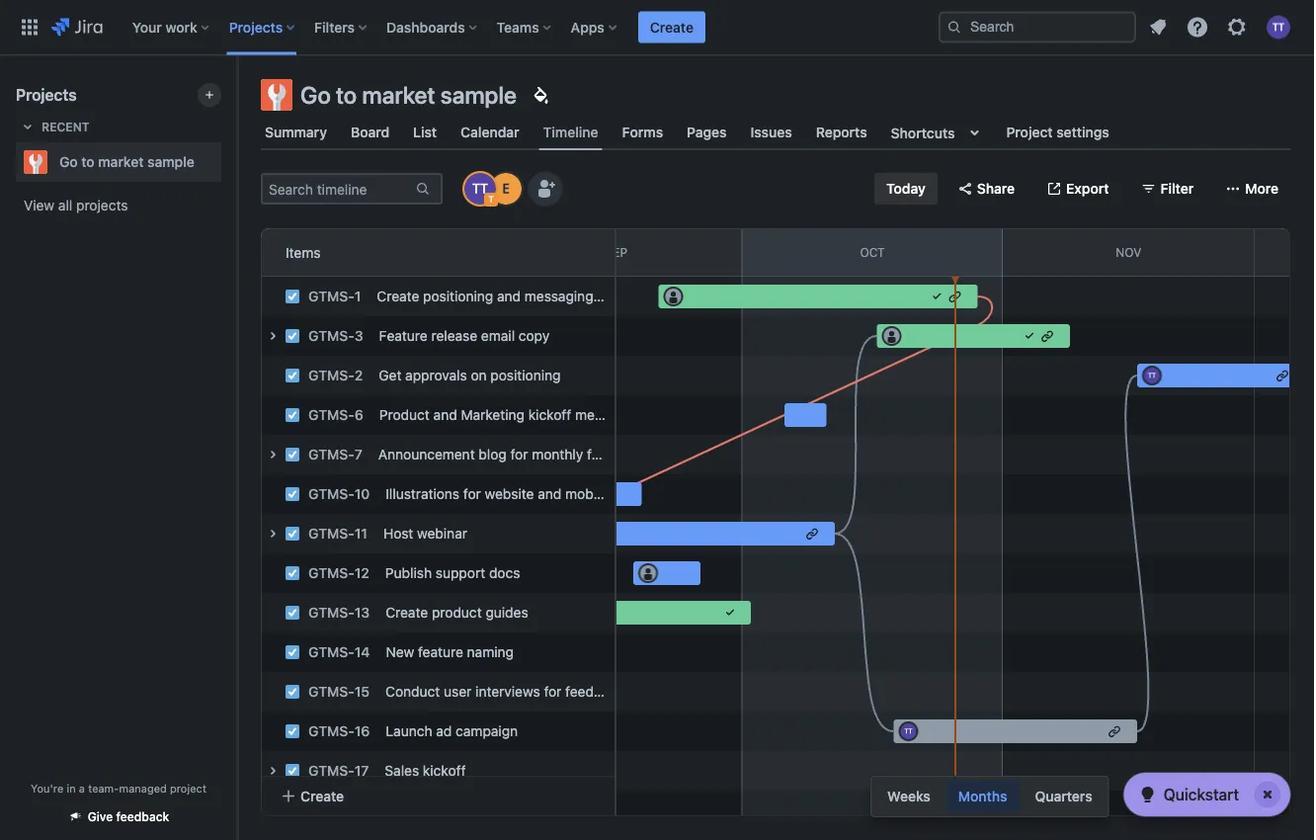 Task type: locate. For each thing, give the bounding box(es) containing it.
row down release
[[251, 351, 615, 395]]

gtms- for 12
[[308, 565, 355, 581]]

for right blog
[[511, 446, 528, 463]]

feedback right interviews
[[566, 683, 625, 700]]

feedback
[[566, 683, 625, 700], [116, 810, 169, 824]]

cell containing gtms-7
[[261, 435, 688, 474]]

dismiss quickstart image
[[1252, 779, 1284, 811]]

2 vertical spatial show child issues image
[[261, 759, 285, 783]]

Search timeline text field
[[263, 175, 413, 203]]

3
[[355, 328, 363, 344]]

feature release email copy
[[379, 328, 550, 344]]

gtms- up the gtms-17
[[308, 723, 355, 739]]

gtms- down gtms-7 link
[[308, 486, 355, 502]]

4 task image from the top
[[285, 447, 300, 463]]

row containing gtms-6
[[251, 390, 627, 435]]

row containing gtms-3
[[251, 311, 615, 356]]

0 horizontal spatial create button
[[269, 778, 608, 814]]

0 vertical spatial go
[[300, 81, 331, 109]]

blog
[[479, 446, 507, 463]]

settings image
[[1226, 15, 1249, 39]]

row up approvals
[[251, 311, 615, 356]]

1 vertical spatial go to market sample
[[59, 154, 195, 170]]

managed
[[119, 782, 167, 795]]

1 vertical spatial show child issues image
[[261, 522, 285, 546]]

your profile and settings image
[[1267, 15, 1291, 39]]

0 vertical spatial positioning
[[423, 288, 493, 304]]

0 horizontal spatial market
[[98, 154, 144, 170]]

row down the new feature naming
[[251, 667, 625, 712]]

gtms- down the gtms-6
[[308, 446, 355, 463]]

go to market sample up view all projects "link"
[[59, 154, 195, 170]]

row down ad
[[251, 746, 615, 791]]

forms link
[[618, 115, 667, 150]]

15
[[355, 683, 370, 700]]

task image left "gtms-14" "link"
[[285, 644, 300, 660]]

go to market sample
[[300, 81, 517, 109], [59, 154, 195, 170]]

task image
[[285, 368, 300, 384], [285, 486, 300, 502], [285, 565, 300, 581], [285, 605, 300, 621]]

project
[[170, 782, 206, 795]]

task image left gtms-21 link
[[285, 803, 300, 818]]

column header
[[230, 229, 491, 276], [1255, 229, 1315, 276]]

you're
[[31, 782, 64, 795]]

go to market sample up list
[[300, 81, 517, 109]]

gtms- up gtms-12 link
[[308, 525, 355, 542]]

sample
[[441, 81, 517, 109], [147, 154, 195, 170]]

show child issues image
[[261, 324, 285, 348]]

gtms-1
[[308, 288, 361, 304]]

14 gtms- from the top
[[308, 802, 355, 818]]

1 horizontal spatial kickoff
[[529, 407, 572, 423]]

feature
[[649, 288, 694, 304], [587, 446, 632, 463], [418, 644, 463, 660], [557, 802, 602, 818]]

row containing gtms-10
[[251, 470, 636, 514]]

gtms- down gtms-11 link
[[308, 565, 355, 581]]

positioning
[[423, 288, 493, 304], [491, 367, 561, 384]]

sample left add to starred icon
[[147, 154, 195, 170]]

jira image
[[51, 15, 103, 39], [51, 15, 103, 39]]

update
[[606, 802, 651, 818]]

gtms- down the gtms-17
[[308, 802, 355, 818]]

months
[[959, 788, 1008, 805]]

gtms-10
[[308, 486, 370, 502]]

3 gtms- from the top
[[308, 367, 355, 384]]

filters button
[[309, 11, 375, 43]]

announcement blog for monthly feature updates
[[378, 446, 688, 463]]

interviews
[[476, 683, 540, 700]]

0 vertical spatial create button
[[638, 11, 706, 43]]

grid
[[230, 228, 1315, 840]]

row group
[[251, 277, 694, 840]]

2 vertical spatial and
[[538, 486, 562, 502]]

1 cell from the top
[[261, 316, 615, 356]]

cell down ad
[[261, 751, 615, 791]]

create button down ad
[[269, 778, 608, 814]]

1 show child issues image from the top
[[261, 443, 285, 467]]

email
[[481, 328, 515, 344]]

dashboards
[[387, 19, 465, 35]]

approvals
[[405, 367, 467, 384]]

task image left gtms-1 link
[[285, 289, 300, 304]]

gtms- down gtms-1
[[308, 328, 355, 344]]

task image
[[285, 289, 300, 304], [285, 328, 300, 344], [285, 407, 300, 423], [285, 447, 300, 463], [285, 526, 300, 542], [285, 644, 300, 660], [285, 684, 300, 700], [285, 724, 300, 739], [285, 763, 300, 779], [285, 803, 300, 818]]

and down approvals
[[434, 407, 457, 423]]

to down recent
[[81, 154, 95, 170]]

cell up approvals
[[261, 316, 615, 356]]

1 horizontal spatial and
[[497, 288, 521, 304]]

grid containing items
[[230, 228, 1315, 840]]

task image left gtms-3 'link'
[[285, 328, 300, 344]]

dashboards button
[[381, 11, 485, 43]]

1 task image from the top
[[285, 289, 300, 304]]

create button inside primary element
[[638, 11, 706, 43]]

0 horizontal spatial go
[[59, 154, 78, 170]]

gtms- down gtms-3 'link'
[[308, 367, 355, 384]]

row down approvals
[[251, 390, 627, 435]]

10 task image from the top
[[285, 803, 300, 818]]

illustrations
[[386, 486, 460, 502]]

gtms- up gtms-15
[[308, 644, 355, 660]]

copy
[[519, 328, 550, 344]]

row group containing gtms-1
[[251, 277, 694, 840]]

task image for gtms-3
[[285, 328, 300, 344]]

2 show child issues image from the top
[[261, 522, 285, 546]]

row down sales kickoff
[[261, 791, 651, 830]]

0 horizontal spatial column header
[[230, 229, 491, 276]]

market inside go to market sample link
[[98, 154, 144, 170]]

tab list containing timeline
[[249, 115, 1303, 150]]

create project image
[[202, 87, 217, 103]]

quarters button
[[1024, 781, 1105, 812]]

2 horizontal spatial and
[[538, 486, 562, 502]]

apps button
[[565, 11, 625, 43]]

projects up the sidebar navigation image
[[229, 19, 283, 35]]

items
[[286, 244, 321, 260]]

1 horizontal spatial column header
[[1255, 229, 1315, 276]]

row down the host webinar
[[251, 549, 615, 593]]

0 horizontal spatial projects
[[16, 85, 77, 104]]

positioning up release
[[423, 288, 493, 304]]

gtms- down gtms-12
[[308, 604, 355, 621]]

cell
[[261, 316, 615, 356], [261, 435, 688, 474], [261, 514, 615, 554], [261, 751, 615, 791]]

3 show child issues image from the top
[[261, 759, 285, 783]]

task image left 'gtms-10' link
[[285, 486, 300, 502]]

notifications image
[[1147, 15, 1170, 39]]

kickoff up monthly
[[529, 407, 572, 423]]

13 gtms- from the top
[[308, 763, 355, 779]]

0 horizontal spatial feedback
[[116, 810, 169, 824]]

banner
[[0, 0, 1315, 55]]

calendar link
[[457, 115, 524, 150]]

gtms- for 3
[[308, 328, 355, 344]]

gtms- for 6
[[308, 407, 355, 423]]

column header up the 1
[[230, 229, 491, 276]]

kickoff
[[529, 407, 572, 423], [423, 763, 466, 779]]

row down "product"
[[251, 628, 615, 672]]

2 gtms- from the top
[[308, 328, 355, 344]]

row down publish support docs
[[251, 588, 615, 633]]

gtms- up gtms-16
[[308, 683, 355, 700]]

gtms- for 7
[[308, 446, 355, 463]]

row containing gtms-15
[[251, 667, 625, 712]]

gtms-
[[308, 288, 355, 304], [308, 328, 355, 344], [308, 367, 355, 384], [308, 407, 355, 423], [308, 446, 355, 463], [308, 486, 355, 502], [308, 525, 355, 542], [308, 565, 355, 581], [308, 604, 355, 621], [308, 644, 355, 660], [308, 683, 355, 700], [308, 723, 355, 739], [308, 763, 355, 779], [308, 802, 355, 818]]

0 vertical spatial feedback
[[566, 683, 625, 700]]

1 vertical spatial kickoff
[[423, 763, 466, 779]]

7 task image from the top
[[285, 684, 300, 700]]

row
[[251, 311, 615, 356], [251, 351, 615, 395], [251, 390, 627, 435], [251, 430, 688, 474], [251, 470, 636, 514], [251, 509, 615, 554], [251, 549, 615, 593], [251, 588, 615, 633], [251, 628, 615, 672], [251, 667, 625, 712], [251, 707, 615, 751], [251, 746, 615, 791], [261, 791, 651, 830]]

0 vertical spatial to
[[336, 81, 357, 109]]

2 column header from the left
[[1255, 229, 1315, 276]]

3 task image from the top
[[285, 407, 300, 423]]

task image for gtms-12
[[285, 565, 300, 581]]

row down "conduct"
[[251, 707, 615, 751]]

0 horizontal spatial go to market sample
[[59, 154, 195, 170]]

gtms-6 link
[[308, 407, 364, 423]]

view
[[24, 197, 54, 214]]

column header down "more"
[[1255, 229, 1315, 276]]

gtms- up gtms-3 'link'
[[308, 288, 355, 304]]

5 task image from the top
[[285, 526, 300, 542]]

0 horizontal spatial sample
[[147, 154, 195, 170]]

eloisefrancis23 image
[[490, 173, 522, 205]]

in
[[67, 782, 76, 795]]

task image for gtms-7
[[285, 447, 300, 463]]

sample up the calendar
[[441, 81, 517, 109]]

and left "mobile"
[[538, 486, 562, 502]]

8 gtms- from the top
[[308, 565, 355, 581]]

projects up collapse recent projects "image" on the top left of the page
[[16, 85, 77, 104]]

work
[[166, 19, 197, 35]]

gtms-11 link
[[308, 525, 368, 542]]

task image left gtms-11 link
[[285, 526, 300, 542]]

summary
[[265, 124, 327, 140]]

task image left gtms-12
[[285, 565, 300, 581]]

cell containing gtms-3
[[261, 316, 615, 356]]

1 vertical spatial market
[[98, 154, 144, 170]]

to up board
[[336, 81, 357, 109]]

9 gtms- from the top
[[308, 604, 355, 621]]

weeks
[[888, 788, 931, 805]]

create button right apps popup button
[[638, 11, 706, 43]]

create down the gtms-17
[[300, 788, 344, 804]]

1 gtms- from the top
[[308, 288, 355, 304]]

1 task image from the top
[[285, 368, 300, 384]]

21
[[355, 802, 370, 818]]

11 gtms- from the top
[[308, 683, 355, 700]]

projects inside popup button
[[229, 19, 283, 35]]

market
[[362, 81, 435, 109], [98, 154, 144, 170]]

feedback down managed
[[116, 810, 169, 824]]

summary link
[[261, 115, 331, 150]]

market up view all projects "link"
[[98, 154, 144, 170]]

3 task image from the top
[[285, 565, 300, 581]]

tab list
[[249, 115, 1303, 150]]

host webinar
[[383, 525, 467, 542]]

show child issues image
[[261, 443, 285, 467], [261, 522, 285, 546], [261, 759, 285, 783]]

1 horizontal spatial create button
[[638, 11, 706, 43]]

calendar
[[461, 124, 520, 140]]

1 horizontal spatial to
[[336, 81, 357, 109]]

task image for gtms-13
[[285, 605, 300, 621]]

17
[[355, 763, 369, 779]]

1 horizontal spatial projects
[[229, 19, 283, 35]]

gtms-10 link
[[308, 486, 370, 502]]

timeline
[[543, 124, 599, 140]]

release
[[431, 328, 478, 344]]

sales kickoff
[[385, 763, 466, 779]]

your work button
[[126, 11, 217, 43]]

row down illustrations
[[251, 509, 615, 554]]

task image left gtms-13 link
[[285, 605, 300, 621]]

1 horizontal spatial go
[[300, 81, 331, 109]]

0 horizontal spatial kickoff
[[423, 763, 466, 779]]

board link
[[347, 115, 394, 150]]

task image for gtms-2
[[285, 368, 300, 384]]

oct
[[860, 245, 885, 259]]

0 vertical spatial show child issues image
[[261, 443, 285, 467]]

7 gtms- from the top
[[308, 525, 355, 542]]

task image left gtms-17 link
[[285, 763, 300, 779]]

0 vertical spatial projects
[[229, 19, 283, 35]]

add people image
[[534, 177, 557, 201]]

kickoff down ad
[[423, 763, 466, 779]]

2 task image from the top
[[285, 328, 300, 344]]

go up summary
[[300, 81, 331, 109]]

6 task image from the top
[[285, 644, 300, 660]]

cell up publish support docs
[[261, 514, 615, 554]]

gtms-3 link
[[308, 328, 363, 344]]

cell containing gtms-11
[[261, 514, 615, 554]]

1 horizontal spatial market
[[362, 81, 435, 109]]

give
[[88, 810, 113, 824]]

market up list
[[362, 81, 435, 109]]

more
[[1246, 180, 1279, 197]]

cell containing gtms-17
[[261, 751, 615, 791]]

positioning down "copy"
[[491, 367, 561, 384]]

row containing gtms-2
[[251, 351, 615, 395]]

row down announcement
[[251, 470, 636, 514]]

0 vertical spatial market
[[362, 81, 435, 109]]

cell down the marketing
[[261, 435, 688, 474]]

3 cell from the top
[[261, 514, 615, 554]]

gtms- for 14
[[308, 644, 355, 660]]

go down recent
[[59, 154, 78, 170]]

projects
[[76, 197, 128, 214]]

gtms- for 1
[[308, 288, 355, 304]]

row down the marketing
[[251, 430, 688, 474]]

show child issues image left gtms-17 link
[[261, 759, 285, 783]]

view all projects link
[[16, 188, 221, 223]]

projects
[[229, 19, 283, 35], [16, 85, 77, 104]]

check image
[[1136, 783, 1160, 807]]

cell for row containing gtms-17
[[261, 751, 615, 791]]

1 vertical spatial create button
[[269, 778, 608, 814]]

on
[[471, 367, 487, 384]]

task image left gtms-16
[[285, 724, 300, 739]]

projects button
[[223, 11, 303, 43]]

10 gtms- from the top
[[308, 644, 355, 660]]

0 vertical spatial sample
[[441, 81, 517, 109]]

and up "email"
[[497, 288, 521, 304]]

give feedback
[[88, 810, 169, 824]]

appswitcher icon image
[[18, 15, 42, 39]]

4 task image from the top
[[285, 605, 300, 621]]

7
[[355, 446, 363, 463]]

create up 'feature'
[[377, 288, 419, 304]]

task image left gtms-6 link
[[285, 407, 300, 423]]

1 vertical spatial to
[[81, 154, 95, 170]]

go to market sample link
[[16, 142, 214, 182]]

task image left gtms-15 link
[[285, 684, 300, 700]]

1 vertical spatial feedback
[[116, 810, 169, 824]]

2
[[355, 367, 363, 384]]

show child issues image left gtms-11
[[261, 522, 285, 546]]

4 cell from the top
[[261, 751, 615, 791]]

issues link
[[747, 115, 796, 150]]

share
[[977, 180, 1015, 197]]

row containing gtms-11
[[251, 509, 615, 554]]

2 cell from the top
[[261, 435, 688, 474]]

1 vertical spatial go
[[59, 154, 78, 170]]

show child issues image for gtms-11
[[261, 522, 285, 546]]

row group inside grid
[[251, 277, 694, 840]]

feedback inside grid
[[566, 683, 625, 700]]

go
[[300, 81, 331, 109], [59, 154, 78, 170]]

pages link
[[683, 115, 731, 150]]

apps
[[571, 19, 605, 35]]

0 horizontal spatial and
[[434, 407, 457, 423]]

12 gtms- from the top
[[308, 723, 355, 739]]

months button
[[947, 781, 1020, 812]]

task image left gtms-7 link
[[285, 447, 300, 463]]

1 horizontal spatial feedback
[[566, 683, 625, 700]]

4 gtms- from the top
[[308, 407, 355, 423]]

documentation
[[436, 802, 532, 818]]

1 vertical spatial positioning
[[491, 367, 561, 384]]

1 vertical spatial sample
[[147, 154, 195, 170]]

create down publish
[[386, 604, 428, 621]]

gtms-21
[[308, 802, 370, 818]]

gtms- up gtms-21
[[308, 763, 355, 779]]

5 gtms- from the top
[[308, 446, 355, 463]]

create right apps popup button
[[650, 19, 694, 35]]

1 vertical spatial and
[[434, 407, 457, 423]]

monthly
[[532, 446, 583, 463]]

1 horizontal spatial go to market sample
[[300, 81, 517, 109]]

8 task image from the top
[[285, 724, 300, 739]]

6 gtms- from the top
[[308, 486, 355, 502]]

gtms-7 link
[[308, 446, 363, 463]]

show child issues image left gtms-7
[[261, 443, 285, 467]]

2 task image from the top
[[285, 486, 300, 502]]

conduct
[[386, 683, 440, 700]]

task image left the gtms-2
[[285, 368, 300, 384]]

9 task image from the top
[[285, 763, 300, 779]]

gtms- up gtms-7 link
[[308, 407, 355, 423]]

create inside primary element
[[650, 19, 694, 35]]



Task type: vqa. For each thing, say whether or not it's contained in the screenshot.


Task type: describe. For each thing, give the bounding box(es) containing it.
terry turtle image
[[465, 173, 496, 205]]

search image
[[947, 19, 963, 35]]

board
[[351, 124, 390, 140]]

gtms- for 15
[[308, 683, 355, 700]]

recent
[[42, 120, 89, 133]]

task image for gtms-15
[[285, 684, 300, 700]]

gtms-16
[[308, 723, 370, 739]]

cell for row containing gtms-11
[[261, 514, 615, 554]]

create inside row
[[386, 604, 428, 621]]

collapse recent projects image
[[16, 115, 40, 138]]

for right interviews
[[544, 683, 562, 700]]

set background color image
[[529, 83, 552, 107]]

gtms- for 16
[[308, 723, 355, 739]]

task image for gtms-11
[[285, 526, 300, 542]]

banner containing your work
[[0, 0, 1315, 55]]

filters
[[314, 19, 355, 35]]

gtms-21 link
[[308, 802, 370, 818]]

teams button
[[491, 11, 559, 43]]

all
[[58, 197, 72, 214]]

share button
[[946, 173, 1027, 205]]

gtms- for 11
[[308, 525, 355, 542]]

0 vertical spatial kickoff
[[529, 407, 572, 423]]

marketing
[[461, 407, 525, 423]]

help image
[[1186, 15, 1210, 39]]

task image for gtms-6
[[285, 407, 300, 423]]

list
[[413, 124, 437, 140]]

get
[[379, 367, 402, 384]]

0 vertical spatial go to market sample
[[300, 81, 517, 109]]

publish
[[385, 565, 432, 581]]

6
[[355, 407, 364, 423]]

for left website
[[463, 486, 481, 502]]

campaign
[[456, 723, 518, 739]]

sep
[[606, 245, 628, 259]]

view all projects
[[24, 197, 128, 214]]

0 horizontal spatial to
[[81, 154, 95, 170]]

feature
[[379, 328, 428, 344]]

new
[[619, 288, 645, 304]]

filter button
[[1129, 173, 1206, 205]]

gtms-12
[[308, 565, 370, 581]]

task image for gtms-1
[[285, 289, 300, 304]]

items row group
[[261, 228, 615, 277]]

gtms-14 link
[[308, 644, 370, 660]]

user
[[444, 683, 472, 700]]

website
[[485, 486, 534, 502]]

project settings
[[1007, 124, 1110, 140]]

Search field
[[939, 11, 1137, 43]]

primary element
[[12, 0, 939, 55]]

13
[[355, 604, 370, 621]]

gtms-2
[[308, 367, 363, 384]]

export
[[1067, 180, 1110, 197]]

gtms- for 10
[[308, 486, 355, 502]]

row containing gtms-7
[[251, 430, 688, 474]]

mobile
[[565, 486, 608, 502]]

new
[[386, 644, 414, 660]]

gtms- for 21
[[308, 802, 355, 818]]

ad
[[436, 723, 452, 739]]

0 vertical spatial and
[[497, 288, 521, 304]]

you're in a team-managed project
[[31, 782, 206, 795]]

sidebar navigation image
[[215, 79, 259, 119]]

illustrations for website and mobile app
[[386, 486, 636, 502]]

gtms-13 link
[[308, 604, 370, 621]]

settings
[[1057, 124, 1110, 140]]

give feedback button
[[56, 801, 181, 833]]

quickstart
[[1164, 785, 1239, 804]]

messaging
[[525, 288, 594, 304]]

row containing gtms-17
[[251, 746, 615, 791]]

task image for gtms-21
[[285, 803, 300, 818]]

row containing gtms-16
[[251, 707, 615, 751]]

gtms-17 link
[[308, 763, 369, 779]]

guides
[[486, 604, 528, 621]]

reports link
[[812, 115, 871, 150]]

quarters
[[1035, 788, 1093, 805]]

1
[[355, 288, 361, 304]]

row containing gtms-13
[[251, 588, 615, 633]]

feedback inside button
[[116, 810, 169, 824]]

task image for gtms-17
[[285, 763, 300, 779]]

list link
[[409, 115, 441, 150]]

gtms- for 13
[[308, 604, 355, 621]]

for right 'documentation'
[[536, 802, 553, 818]]

your work
[[132, 19, 197, 35]]

announcement
[[378, 446, 475, 463]]

your
[[132, 19, 162, 35]]

gtms-7
[[308, 446, 363, 463]]

project settings link
[[1003, 115, 1114, 150]]

1 horizontal spatial sample
[[441, 81, 517, 109]]

support
[[436, 565, 486, 581]]

gtms-2 link
[[308, 367, 363, 384]]

for left new
[[597, 288, 615, 304]]

get approvals on positioning
[[379, 367, 561, 384]]

gtms- for 2
[[308, 367, 355, 384]]

1 column header from the left
[[230, 229, 491, 276]]

cell for row containing gtms-7
[[261, 435, 688, 474]]

create positioning and messaging for new feature
[[377, 288, 694, 304]]

task image for gtms-10
[[285, 486, 300, 502]]

10
[[355, 486, 370, 502]]

update documentation for feature update
[[385, 802, 651, 818]]

add to starred image
[[215, 150, 239, 174]]

row containing gtms-14
[[251, 628, 615, 672]]

new feature naming
[[386, 644, 514, 660]]

task image for gtms-14
[[285, 644, 300, 660]]

host
[[383, 525, 414, 542]]

gtms-13
[[308, 604, 370, 621]]

shortcuts button
[[887, 115, 991, 150]]

update
[[385, 802, 432, 818]]

a
[[79, 782, 85, 795]]

row containing gtms-21
[[261, 791, 651, 830]]

publish support docs
[[385, 565, 520, 581]]

row containing gtms-12
[[251, 549, 615, 593]]

quickstart button
[[1124, 773, 1291, 816]]

forms
[[622, 124, 663, 140]]

cell for row containing gtms-3
[[261, 316, 615, 356]]

reports
[[816, 124, 868, 140]]

today
[[887, 180, 926, 197]]

show child issues image for gtms-7
[[261, 443, 285, 467]]

16
[[355, 723, 370, 739]]

launch ad campaign
[[386, 723, 518, 739]]

1 vertical spatial projects
[[16, 85, 77, 104]]

gtms-16 link
[[308, 723, 370, 739]]

meeting
[[575, 407, 627, 423]]

gtms-3
[[308, 328, 363, 344]]

today button
[[875, 173, 938, 205]]

task image for gtms-16
[[285, 724, 300, 739]]

show child issues image for gtms-17
[[261, 759, 285, 783]]

gtms-15 link
[[308, 683, 370, 700]]

gtms-11
[[308, 525, 368, 542]]

gtms- for 17
[[308, 763, 355, 779]]



